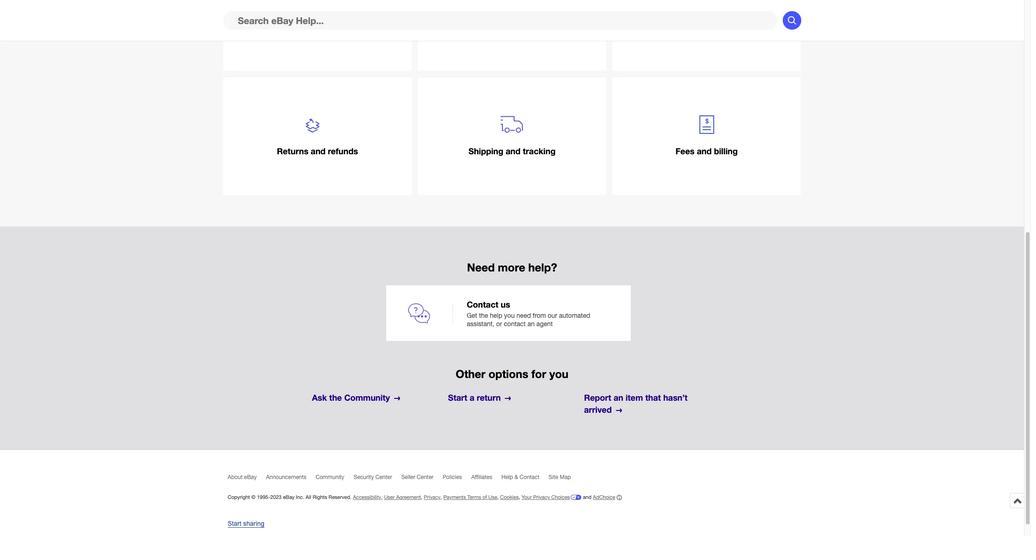 Task type: locate. For each thing, give the bounding box(es) containing it.
1 vertical spatial an
[[614, 393, 624, 403]]

0 horizontal spatial privacy
[[424, 495, 441, 500]]

0 horizontal spatial center
[[376, 474, 392, 481]]

0 vertical spatial the
[[479, 312, 488, 319]]

center
[[376, 474, 392, 481], [417, 474, 434, 481]]

, left your
[[519, 495, 520, 500]]

start left a
[[448, 393, 468, 403]]

buying link
[[223, 0, 412, 71]]

user
[[384, 495, 395, 500]]

start inside button
[[228, 520, 241, 527]]

privacy
[[424, 495, 441, 500], [534, 495, 550, 500]]

center for seller center
[[417, 474, 434, 481]]

start for start a return
[[448, 393, 468, 403]]

1 horizontal spatial privacy
[[534, 495, 550, 500]]

0 vertical spatial you
[[504, 312, 515, 319]]

an left item
[[614, 393, 624, 403]]

from
[[533, 312, 546, 319]]

0 horizontal spatial start
[[228, 520, 241, 527]]

0 horizontal spatial contact
[[467, 300, 499, 310]]

ebay right about
[[244, 474, 257, 481]]

adchoice link
[[593, 495, 623, 501]]

a
[[470, 393, 475, 403]]

, left 'cookies' link
[[498, 495, 499, 500]]

adchoice
[[593, 495, 616, 500]]

the
[[479, 312, 488, 319], [329, 393, 342, 403]]

, left privacy 'link'
[[421, 495, 423, 500]]

center right seller
[[417, 474, 434, 481]]

shipping and tracking link
[[418, 77, 607, 195]]

account
[[690, 22, 724, 32]]

, left payments
[[441, 495, 442, 500]]

you right the for
[[550, 368, 569, 381]]

the up assistant,
[[479, 312, 488, 319]]

help?
[[529, 261, 557, 274]]

account link
[[613, 0, 802, 71]]

fees and billing link
[[613, 77, 802, 195]]

0 horizontal spatial the
[[329, 393, 342, 403]]

1 vertical spatial the
[[329, 393, 342, 403]]

fees
[[676, 146, 695, 156]]

you up contact
[[504, 312, 515, 319]]

start sharing
[[228, 520, 265, 527]]

you inside contact us get the help you need from our automated assistant, or contact an agent
[[504, 312, 515, 319]]

about ebay
[[228, 474, 257, 481]]

0 vertical spatial contact
[[467, 300, 499, 310]]

1 vertical spatial ebay
[[283, 495, 295, 500]]

affiliates
[[472, 474, 493, 481]]

selling
[[499, 22, 526, 32]]

and
[[311, 146, 326, 156], [506, 146, 521, 156], [697, 146, 712, 156], [583, 495, 592, 500]]

and left tracking
[[506, 146, 521, 156]]

returns and refunds link
[[223, 77, 412, 195]]

shipping
[[469, 146, 504, 156]]

and left refunds at the left of page
[[311, 146, 326, 156]]

start
[[448, 393, 468, 403], [228, 520, 241, 527]]

sharing
[[243, 520, 265, 527]]

and for returns
[[311, 146, 326, 156]]

2 center from the left
[[417, 474, 434, 481]]

for
[[532, 368, 547, 381]]

start a return link
[[448, 392, 576, 404]]

your privacy choices link
[[522, 495, 582, 500]]

ask the community
[[312, 393, 390, 403]]

ask
[[312, 393, 327, 403]]

1 horizontal spatial contact
[[520, 474, 540, 481]]

0 horizontal spatial an
[[528, 320, 535, 328]]

©
[[252, 495, 256, 500]]

start left sharing
[[228, 520, 241, 527]]

the inside contact us get the help you need from our automated assistant, or contact an agent
[[479, 312, 488, 319]]

need more help?
[[467, 261, 557, 274]]

1 vertical spatial contact
[[520, 474, 540, 481]]

0 vertical spatial an
[[528, 320, 535, 328]]

payments terms of use link
[[444, 495, 498, 500]]

seller center link
[[402, 474, 443, 485]]

1 horizontal spatial center
[[417, 474, 434, 481]]

an inside report an item that hasn't arrived
[[614, 393, 624, 403]]

ebay
[[244, 474, 257, 481], [283, 495, 295, 500]]

, left user
[[381, 495, 383, 500]]

1 vertical spatial community
[[316, 474, 345, 481]]

0 vertical spatial ebay
[[244, 474, 257, 481]]

contact up the get
[[467, 300, 499, 310]]

1 horizontal spatial you
[[550, 368, 569, 381]]

,
[[381, 495, 383, 500], [421, 495, 423, 500], [441, 495, 442, 500], [498, 495, 499, 500], [519, 495, 520, 500]]

contact right & in the bottom of the page
[[520, 474, 540, 481]]

inc.
[[296, 495, 304, 500]]

contact
[[467, 300, 499, 310], [520, 474, 540, 481]]

0 horizontal spatial ebay
[[244, 474, 257, 481]]

about
[[228, 474, 243, 481]]

assistant,
[[467, 320, 495, 328]]

0 horizontal spatial you
[[504, 312, 515, 319]]

1 horizontal spatial the
[[479, 312, 488, 319]]

site map link
[[549, 474, 581, 485]]

1 vertical spatial you
[[550, 368, 569, 381]]

automated
[[559, 312, 591, 319]]

1 horizontal spatial an
[[614, 393, 624, 403]]

privacy down seller center link
[[424, 495, 441, 500]]

ebay left inc.
[[283, 495, 295, 500]]

tracking
[[523, 146, 556, 156]]

start for start sharing
[[228, 520, 241, 527]]

agreement
[[396, 495, 421, 500]]

0 vertical spatial start
[[448, 393, 468, 403]]

1 vertical spatial start
[[228, 520, 241, 527]]

agent
[[537, 320, 553, 328]]

need
[[467, 261, 495, 274]]

of
[[483, 495, 487, 500]]

4 , from the left
[[498, 495, 499, 500]]

the right ask
[[329, 393, 342, 403]]

center for security center
[[376, 474, 392, 481]]

1 horizontal spatial start
[[448, 393, 468, 403]]

center right security
[[376, 474, 392, 481]]

1 center from the left
[[376, 474, 392, 481]]

community link
[[316, 474, 354, 485]]

an
[[528, 320, 535, 328], [614, 393, 624, 403]]

privacy right your
[[534, 495, 550, 500]]

&
[[515, 474, 518, 481]]

seller center
[[402, 474, 434, 481]]

other
[[456, 368, 486, 381]]

and right fees
[[697, 146, 712, 156]]

other options for you
[[456, 368, 569, 381]]

need
[[517, 312, 531, 319]]

payments
[[444, 495, 466, 500]]

community
[[344, 393, 390, 403], [316, 474, 345, 481]]

return
[[477, 393, 501, 403]]

an inside contact us get the help you need from our automated assistant, or contact an agent
[[528, 320, 535, 328]]

an down need
[[528, 320, 535, 328]]

you
[[504, 312, 515, 319], [550, 368, 569, 381]]



Task type: vqa. For each thing, say whether or not it's contained in the screenshot.
Start Sharing
yes



Task type: describe. For each thing, give the bounding box(es) containing it.
and adchoice
[[582, 495, 616, 500]]

about ebay link
[[228, 474, 266, 485]]

fees and billing
[[676, 146, 738, 156]]

terms
[[468, 495, 481, 500]]

all
[[306, 495, 311, 500]]

and for fees
[[697, 146, 712, 156]]

report an item that hasn't arrived link
[[584, 392, 713, 416]]

accessibility link
[[353, 495, 381, 500]]

shipping and tracking
[[469, 146, 556, 156]]

copyright © 1995-2023 ebay inc. all rights reserved. accessibility , user agreement , privacy , payments terms of use , cookies , your privacy choices
[[228, 495, 570, 500]]

contact
[[504, 320, 526, 328]]

reserved.
[[329, 495, 352, 500]]

help & contact link
[[502, 474, 549, 485]]

copyright
[[228, 495, 250, 500]]

arrived
[[584, 405, 612, 415]]

or
[[496, 320, 502, 328]]

start sharing button
[[228, 520, 265, 528]]

start a return
[[448, 393, 501, 403]]

rights
[[313, 495, 327, 500]]

refunds
[[328, 146, 358, 156]]

accessibility
[[353, 495, 381, 500]]

choices
[[552, 495, 570, 500]]

affiliates link
[[472, 474, 502, 485]]

us
[[501, 300, 510, 310]]

3 , from the left
[[441, 495, 442, 500]]

and for shipping
[[506, 146, 521, 156]]

report
[[584, 393, 612, 403]]

security center
[[354, 474, 392, 481]]

selling link
[[418, 0, 607, 71]]

1 horizontal spatial ebay
[[283, 495, 295, 500]]

2 privacy from the left
[[534, 495, 550, 500]]

ebay inside about ebay link
[[244, 474, 257, 481]]

announcements
[[266, 474, 307, 481]]

policies
[[443, 474, 462, 481]]

privacy link
[[424, 495, 441, 500]]

returns and refunds
[[277, 146, 358, 156]]

get
[[467, 312, 477, 319]]

policies link
[[443, 474, 472, 485]]

user agreement link
[[384, 495, 421, 500]]

more
[[498, 261, 526, 274]]

site
[[549, 474, 559, 481]]

1995-
[[257, 495, 270, 500]]

0 vertical spatial community
[[344, 393, 390, 403]]

hasn't
[[664, 393, 688, 403]]

1 , from the left
[[381, 495, 383, 500]]

map
[[560, 474, 571, 481]]

item
[[626, 393, 643, 403]]

5 , from the left
[[519, 495, 520, 500]]

billing
[[714, 146, 738, 156]]

our
[[548, 312, 558, 319]]

returns
[[277, 146, 309, 156]]

Search eBay Help... text field
[[223, 11, 777, 30]]

that
[[646, 393, 661, 403]]

buying
[[304, 22, 331, 32]]

seller
[[402, 474, 415, 481]]

options
[[489, 368, 529, 381]]

your
[[522, 495, 532, 500]]

2 , from the left
[[421, 495, 423, 500]]

security
[[354, 474, 374, 481]]

site map
[[549, 474, 571, 481]]

contact us get the help you need from our automated assistant, or contact an agent
[[467, 300, 591, 328]]

cookies link
[[500, 495, 519, 500]]

help & contact
[[502, 474, 540, 481]]

cookies
[[500, 495, 519, 500]]

report an item that hasn't arrived
[[584, 393, 688, 415]]

security center link
[[354, 474, 402, 485]]

use
[[489, 495, 498, 500]]

ask the community link
[[312, 392, 440, 404]]

help
[[490, 312, 503, 319]]

and left adchoice
[[583, 495, 592, 500]]

community inside 'link'
[[316, 474, 345, 481]]

2023
[[270, 495, 282, 500]]

announcements link
[[266, 474, 316, 485]]

help
[[502, 474, 513, 481]]

contact inside contact us get the help you need from our automated assistant, or contact an agent
[[467, 300, 499, 310]]

1 privacy from the left
[[424, 495, 441, 500]]



